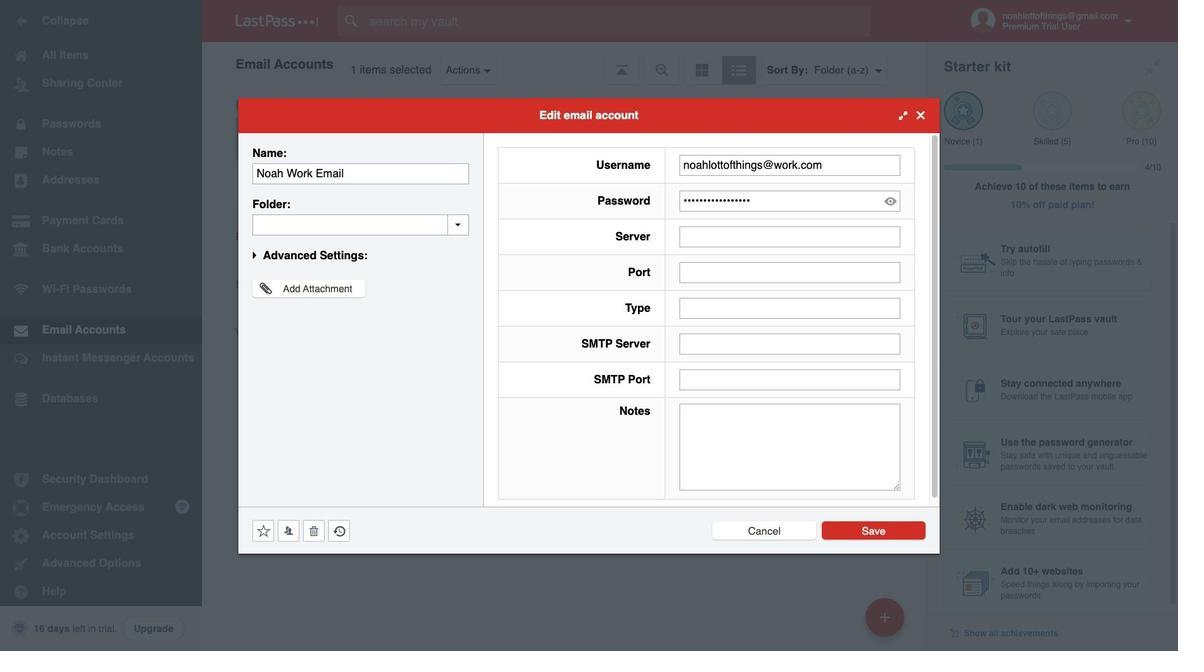 Task type: locate. For each thing, give the bounding box(es) containing it.
dialog
[[238, 98, 940, 554]]

main navigation navigation
[[0, 0, 202, 652]]

None password field
[[679, 190, 901, 211]]

None text field
[[679, 155, 901, 176], [253, 214, 469, 235], [679, 262, 901, 283], [679, 404, 901, 491], [679, 155, 901, 176], [253, 214, 469, 235], [679, 262, 901, 283], [679, 404, 901, 491]]

search my vault text field
[[338, 6, 899, 36]]

None text field
[[253, 163, 469, 184], [679, 226, 901, 247], [679, 298, 901, 319], [679, 334, 901, 355], [679, 369, 901, 390], [253, 163, 469, 184], [679, 226, 901, 247], [679, 298, 901, 319], [679, 334, 901, 355], [679, 369, 901, 390]]

lastpass image
[[236, 15, 318, 27]]



Task type: vqa. For each thing, say whether or not it's contained in the screenshot.
"NEW ITEM" element
no



Task type: describe. For each thing, give the bounding box(es) containing it.
new item image
[[880, 613, 890, 623]]

Search search field
[[338, 6, 899, 36]]

vault options navigation
[[202, 42, 927, 84]]

new item navigation
[[861, 594, 913, 652]]



